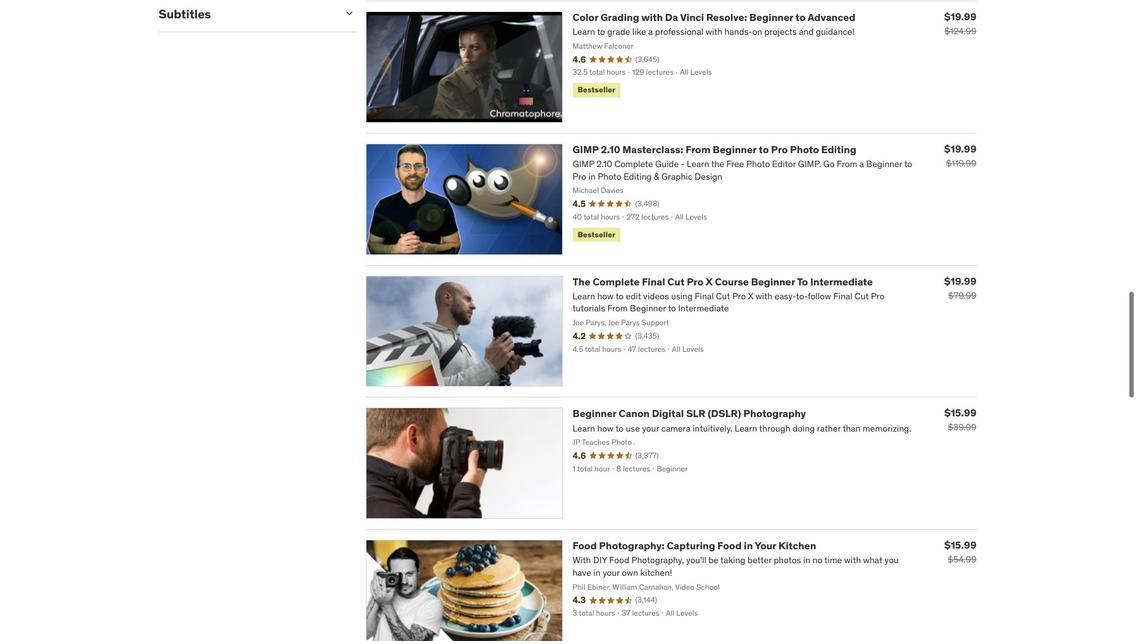 Task type: describe. For each thing, give the bounding box(es) containing it.
$19.99 $79.99
[[944, 274, 976, 301]]

beginner left the to
[[751, 275, 795, 288]]

gimp 2.10 masterclass: from beginner to pro photo editing link
[[573, 143, 856, 156]]

$19.99 for the complete final cut pro x course beginner to intermediate
[[944, 274, 976, 287]]

beginner canon digital slr (dslr) photography link
[[573, 407, 806, 420]]

$15.99 $54.99
[[944, 539, 976, 565]]

course
[[715, 275, 749, 288]]

photography:
[[599, 539, 665, 552]]

$119.99
[[946, 157, 976, 169]]

$15.99 for food photography: capturing food in your kitchen
[[944, 539, 976, 552]]

gimp
[[573, 143, 599, 156]]

to
[[797, 275, 808, 288]]

$19.99 $119.99
[[944, 142, 976, 169]]

resolve:
[[706, 11, 747, 23]]

$19.99 $124.99
[[944, 10, 976, 37]]

cut
[[667, 275, 685, 288]]

editing
[[821, 143, 856, 156]]

slr
[[686, 407, 705, 420]]

intermediate
[[810, 275, 873, 288]]

capturing
[[667, 539, 715, 552]]

da
[[665, 11, 678, 23]]

photography
[[743, 407, 806, 420]]

complete
[[593, 275, 640, 288]]

2 food from the left
[[717, 539, 742, 552]]

1 horizontal spatial pro
[[771, 143, 788, 156]]

subtitles
[[159, 6, 211, 22]]

0 horizontal spatial to
[[759, 143, 769, 156]]

$15.99 $39.99
[[944, 407, 976, 433]]

photo
[[790, 143, 819, 156]]

1 horizontal spatial to
[[795, 11, 806, 23]]

advanced
[[808, 11, 855, 23]]

color grading with da vinci resolve:  beginner to advanced link
[[573, 11, 855, 23]]

beginner right from
[[713, 143, 757, 156]]

vinci
[[680, 11, 704, 23]]

color
[[573, 11, 598, 23]]

masterclass:
[[622, 143, 683, 156]]



Task type: locate. For each thing, give the bounding box(es) containing it.
food left photography:
[[573, 539, 597, 552]]

$15.99 for beginner canon digital slr (dslr) photography
[[944, 407, 976, 419]]

pro left photo
[[771, 143, 788, 156]]

food photography: capturing food in your kitchen
[[573, 539, 816, 552]]

$15.99 up $54.99
[[944, 539, 976, 552]]

kitchen
[[779, 539, 816, 552]]

1 food from the left
[[573, 539, 597, 552]]

to left advanced
[[795, 11, 806, 23]]

0 horizontal spatial food
[[573, 539, 597, 552]]

$19.99 for color grading with da vinci resolve:  beginner to advanced
[[944, 10, 976, 23]]

0 vertical spatial to
[[795, 11, 806, 23]]

$19.99
[[944, 10, 976, 23], [944, 142, 976, 155], [944, 274, 976, 287]]

$19.99 up the "$79.99"
[[944, 274, 976, 287]]

small image
[[343, 7, 355, 20]]

beginner
[[749, 11, 793, 23], [713, 143, 757, 156], [751, 275, 795, 288], [573, 407, 616, 420]]

(dslr)
[[708, 407, 741, 420]]

your
[[755, 539, 776, 552]]

$19.99 up $119.99
[[944, 142, 976, 155]]

final
[[642, 275, 665, 288]]

grading
[[601, 11, 639, 23]]

$54.99
[[948, 554, 976, 565]]

from
[[686, 143, 710, 156]]

2 vertical spatial $19.99
[[944, 274, 976, 287]]

3 $19.99 from the top
[[944, 274, 976, 287]]

$19.99 for gimp 2.10 masterclass: from beginner to pro photo editing
[[944, 142, 976, 155]]

1 $15.99 from the top
[[944, 407, 976, 419]]

2.10
[[601, 143, 620, 156]]

the complete final cut pro x course beginner to intermediate link
[[573, 275, 873, 288]]

pro
[[771, 143, 788, 156], [687, 275, 704, 288]]

0 vertical spatial pro
[[771, 143, 788, 156]]

x
[[706, 275, 713, 288]]

pro left x at right
[[687, 275, 704, 288]]

color grading with da vinci resolve:  beginner to advanced
[[573, 11, 855, 23]]

the complete final cut pro x course beginner to intermediate
[[573, 275, 873, 288]]

$15.99
[[944, 407, 976, 419], [944, 539, 976, 552]]

$39.99
[[948, 422, 976, 433]]

1 vertical spatial $15.99
[[944, 539, 976, 552]]

1 vertical spatial to
[[759, 143, 769, 156]]

1 vertical spatial $19.99
[[944, 142, 976, 155]]

$79.99
[[948, 290, 976, 301]]

gimp 2.10 masterclass: from beginner to pro photo editing
[[573, 143, 856, 156]]

0 vertical spatial $19.99
[[944, 10, 976, 23]]

the
[[573, 275, 590, 288]]

0 vertical spatial $15.99
[[944, 407, 976, 419]]

in
[[744, 539, 753, 552]]

1 horizontal spatial food
[[717, 539, 742, 552]]

0 horizontal spatial pro
[[687, 275, 704, 288]]

food
[[573, 539, 597, 552], [717, 539, 742, 552]]

$19.99 up $124.99 on the top of the page
[[944, 10, 976, 23]]

beginner right resolve:
[[749, 11, 793, 23]]

$15.99 up $39.99
[[944, 407, 976, 419]]

1 $19.99 from the top
[[944, 10, 976, 23]]

$124.99
[[945, 25, 976, 37]]

with
[[641, 11, 663, 23]]

food left in
[[717, 539, 742, 552]]

canon
[[619, 407, 650, 420]]

digital
[[652, 407, 684, 420]]

beginner left the canon
[[573, 407, 616, 420]]

to left photo
[[759, 143, 769, 156]]

food photography: capturing food in your kitchen link
[[573, 539, 816, 552]]

2 $19.99 from the top
[[944, 142, 976, 155]]

subtitles button
[[159, 6, 333, 22]]

to
[[795, 11, 806, 23], [759, 143, 769, 156]]

1 vertical spatial pro
[[687, 275, 704, 288]]

2 $15.99 from the top
[[944, 539, 976, 552]]

beginner canon digital slr (dslr) photography
[[573, 407, 806, 420]]



Task type: vqa. For each thing, say whether or not it's contained in the screenshot.


